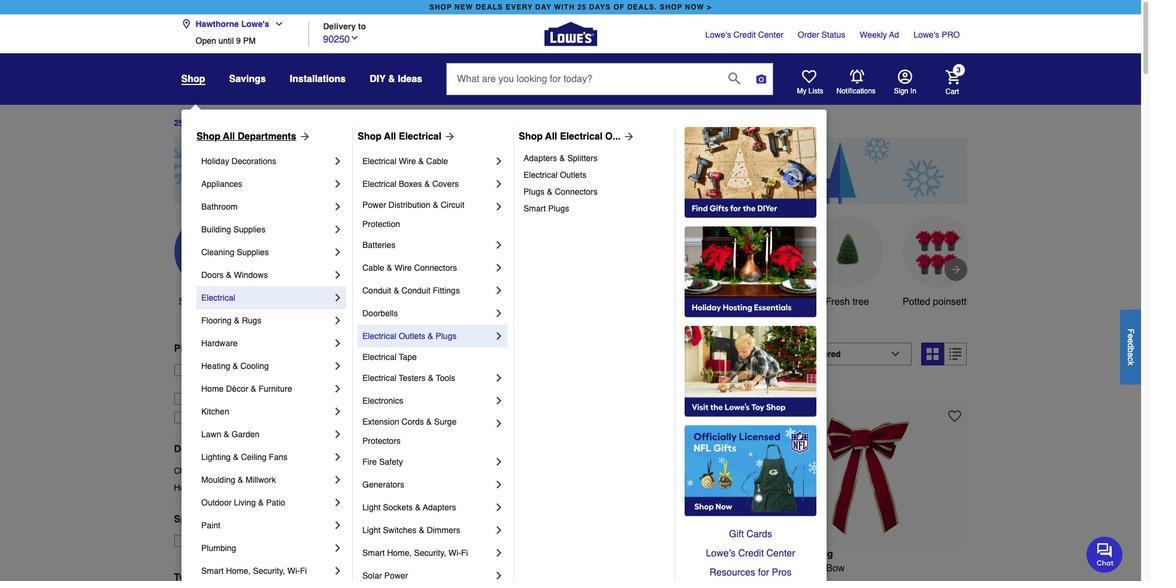 Task type: locate. For each thing, give the bounding box(es) containing it.
1 vertical spatial shop
[[179, 297, 201, 307]]

0 vertical spatial savings
[[229, 74, 266, 84]]

1 vertical spatial white
[[435, 563, 459, 574]]

appliances
[[201, 179, 242, 189]]

living inside holiday living 100-count 20.62-ft white incandescent plug- in christmas string lights
[[389, 549, 417, 559]]

chevron right image for doors & windows
[[332, 269, 344, 281]]

ft inside 100-count 20.62-ft multicolor incandescent plug-in christmas string lights
[[635, 563, 640, 574]]

d
[[1127, 343, 1136, 348]]

day
[[535, 3, 552, 11]]

plug-
[[521, 563, 544, 574], [560, 577, 582, 581]]

smart home, security, wi-fi
[[363, 548, 468, 558], [201, 566, 307, 576]]

holiday inside holiday living 100-count 20.62-ft white incandescent plug- in christmas string lights
[[352, 549, 387, 559]]

chevron right image for flooring & rugs
[[332, 315, 344, 327]]

1 horizontal spatial fi
[[461, 548, 468, 558]]

& up "smart plugs"
[[547, 187, 553, 197]]

security, down the plumbing link
[[253, 566, 285, 576]]

home, down plumbing
[[226, 566, 251, 576]]

fi for chevron right image associated with smart home, security, wi-fi
[[461, 548, 468, 558]]

& right the store
[[233, 361, 238, 371]]

1 horizontal spatial arrow right image
[[442, 131, 456, 143]]

25 days of deals. shop new deals every day. while supplies last. image
[[174, 138, 967, 204]]

tree right artificial
[[311, 297, 327, 307]]

white button
[[721, 216, 792, 309]]

pros
[[772, 567, 792, 578]]

potted poinsettia
[[903, 297, 974, 307]]

0 horizontal spatial departments
[[174, 444, 233, 455]]

all for shop all electrical
[[384, 131, 396, 142]]

2 string from the left
[[639, 577, 664, 581]]

8.5-
[[768, 563, 784, 574]]

outlets down splitters
[[560, 170, 587, 180]]

savings button
[[229, 68, 266, 90], [447, 216, 519, 309]]

tree
[[311, 297, 327, 307], [853, 297, 869, 307]]

0 vertical spatial fi
[[461, 548, 468, 558]]

2 horizontal spatial christmas
[[593, 577, 636, 581]]

electrical wire & cable
[[363, 156, 448, 166]]

power inside power distribution & circuit protection
[[363, 200, 386, 210]]

1 horizontal spatial living
[[389, 549, 417, 559]]

hanukkah decorations link
[[174, 482, 333, 494]]

smart down plumbing
[[201, 566, 224, 576]]

1 horizontal spatial wi-
[[449, 548, 461, 558]]

flooring
[[201, 316, 232, 325]]

wire up conduit & conduit fittings
[[395, 263, 412, 273]]

0 horizontal spatial smart home, security, wi-fi
[[201, 566, 307, 576]]

covers
[[432, 179, 459, 189]]

electrical up electronics
[[363, 373, 397, 383]]

2 shop from the left
[[358, 131, 382, 142]]

1 horizontal spatial compare
[[789, 384, 824, 393]]

1 horizontal spatial lights
[[666, 577, 692, 581]]

chevron down image
[[269, 19, 284, 29], [350, 33, 360, 42]]

days
[[186, 118, 206, 128]]

tree inside 'fresh tree' button
[[853, 297, 869, 307]]

red
[[806, 563, 824, 574]]

& right diy
[[388, 74, 395, 84]]

0 horizontal spatial christmas
[[174, 466, 212, 476]]

chevron right image for cleaning supplies
[[332, 246, 344, 258]]

center left order
[[759, 30, 784, 40]]

credit up search icon in the right of the page
[[734, 30, 756, 40]]

1 e from the top
[[1127, 334, 1136, 338]]

hawthorne inside button
[[192, 377, 233, 387]]

chevron right image for light switches & dimmers
[[493, 524, 505, 536]]

arrow right image for shop all departments
[[296, 131, 311, 143]]

smart for chevron right image associated with smart home, security, wi-fi
[[363, 548, 385, 558]]

0 vertical spatial wi-
[[449, 548, 461, 558]]

wi- down the plumbing link
[[287, 566, 300, 576]]

chevron right image for electronics
[[493, 395, 505, 407]]

garden
[[232, 430, 260, 439]]

credit for lowe's
[[739, 548, 764, 559]]

0 horizontal spatial outlets
[[399, 331, 425, 341]]

1 horizontal spatial shop
[[358, 131, 382, 142]]

0 horizontal spatial plug-
[[521, 563, 544, 574]]

power
[[363, 200, 386, 210], [384, 571, 408, 581]]

& up electrical outlets
[[560, 153, 565, 163]]

Search Query text field
[[447, 64, 719, 95]]

grid view image
[[927, 348, 939, 360]]

20.62- inside 100-count 20.62-ft multicolor incandescent plug-in christmas string lights
[[607, 563, 635, 574]]

living inside holiday living 8.5-in w red bow
[[805, 549, 833, 559]]

1 count from the left
[[371, 563, 397, 574]]

light switches & dimmers
[[363, 526, 460, 535]]

2 incandescent from the left
[[686, 563, 743, 574]]

shop all electrical link
[[358, 129, 456, 144]]

1 100- from the left
[[352, 563, 371, 574]]

outlets for electrical outlets & plugs
[[399, 331, 425, 341]]

2 conduit from the left
[[402, 286, 431, 295]]

lights down "multicolor"
[[666, 577, 692, 581]]

smart
[[524, 204, 546, 213], [363, 548, 385, 558], [201, 566, 224, 576]]

supplies for building supplies
[[234, 225, 266, 234]]

chevron right image for smart home, security, wi-fi
[[332, 565, 344, 577]]

0 vertical spatial plugs
[[524, 187, 545, 197]]

lowe's down free store pickup today at:
[[235, 377, 261, 387]]

& inside extension cords & surge protectors
[[426, 417, 432, 427]]

smart up solar
[[363, 548, 385, 558]]

1 vertical spatial 25
[[174, 118, 183, 128]]

artificial tree
[[275, 297, 327, 307]]

light down generators
[[363, 503, 381, 512]]

0 vertical spatial in
[[439, 349, 450, 365]]

0 horizontal spatial 25
[[174, 118, 183, 128]]

tree inside artificial tree button
[[311, 297, 327, 307]]

weekly ad link
[[860, 29, 900, 41]]

all inside button
[[204, 297, 214, 307]]

lowe's left pro in the top of the page
[[914, 30, 940, 40]]

arrow right image
[[296, 131, 311, 143], [442, 131, 456, 143], [950, 264, 962, 276]]

1 vertical spatial smart
[[363, 548, 385, 558]]

0 horizontal spatial living
[[234, 498, 256, 508]]

0 horizontal spatial white
[[435, 563, 459, 574]]

today
[[261, 365, 284, 375]]

2 20.62- from the left
[[607, 563, 635, 574]]

lowe's home improvement lists image
[[802, 70, 816, 84]]

sign in button
[[894, 70, 917, 96]]

0 horizontal spatial heart outline image
[[741, 410, 754, 423]]

ft
[[427, 563, 432, 574], [635, 563, 640, 574]]

0 vertical spatial smart home, security, wi-fi
[[363, 548, 468, 558]]

& down the today
[[263, 377, 269, 387]]

e up b
[[1127, 338, 1136, 343]]

1 vertical spatial chevron down image
[[350, 33, 360, 42]]

all
[[223, 131, 235, 142], [384, 131, 396, 142], [545, 131, 557, 142], [204, 297, 214, 307]]

1 vertical spatial savings
[[466, 297, 500, 307]]

power distribution & circuit protection
[[363, 200, 467, 229]]

chevron right image for cable & wire connectors
[[493, 262, 505, 274]]

& inside power distribution & circuit protection
[[433, 200, 439, 210]]

1 vertical spatial adapters
[[423, 503, 456, 512]]

25 days of deals link
[[174, 118, 241, 128]]

arrow right image up holiday decorations link at the top left of the page
[[296, 131, 311, 143]]

smart home, security, wi-fi link down paint link
[[201, 560, 332, 581]]

0 horizontal spatial tree
[[311, 297, 327, 307]]

on
[[196, 536, 207, 546]]

0 horizontal spatial 20.62-
[[399, 563, 427, 574]]

1 horizontal spatial heart outline image
[[949, 410, 962, 423]]

deals right of
[[218, 118, 241, 128]]

1 vertical spatial cable
[[363, 263, 384, 273]]

& right cords
[[426, 417, 432, 427]]

1 tree from the left
[[311, 297, 327, 307]]

days
[[589, 3, 611, 11]]

2 vertical spatial plugs
[[436, 331, 457, 341]]

power up protection
[[363, 200, 386, 210]]

1 horizontal spatial 20.62-
[[607, 563, 635, 574]]

light inside light switches & dimmers link
[[363, 526, 381, 535]]

1 vertical spatial outlets
[[399, 331, 425, 341]]

0 vertical spatial cable
[[426, 156, 448, 166]]

of
[[208, 118, 216, 128]]

1 ft from the left
[[427, 563, 432, 574]]

special
[[174, 514, 208, 525]]

outdoor living & patio
[[201, 498, 285, 508]]

compare inside '1001813120' element
[[374, 384, 408, 393]]

cable
[[426, 156, 448, 166], [363, 263, 384, 273]]

fi
[[461, 548, 468, 558], [300, 566, 307, 576]]

& up led
[[394, 286, 399, 295]]

1001813120 element
[[352, 383, 408, 395]]

lighting & ceiling fans link
[[201, 446, 332, 469]]

2 horizontal spatial arrow right image
[[950, 264, 962, 276]]

order status
[[798, 30, 846, 40]]

0 vertical spatial shop
[[181, 74, 205, 84]]

1 vertical spatial home,
[[226, 566, 251, 576]]

center inside lowe's credit center link
[[767, 548, 796, 559]]

credit inside "link"
[[734, 30, 756, 40]]

electrical down shop all electrical
[[363, 156, 397, 166]]

0 vertical spatial connectors
[[555, 187, 598, 197]]

hawthorne for hawthorne lowe's
[[196, 19, 239, 29]]

shop inside button
[[179, 297, 201, 307]]

0 horizontal spatial smart
[[201, 566, 224, 576]]

e
[[1127, 334, 1136, 338], [1127, 338, 1136, 343]]

christmas
[[174, 466, 212, 476], [363, 577, 406, 581], [593, 577, 636, 581]]

2 vertical spatial delivery
[[211, 413, 241, 422]]

&
[[388, 74, 395, 84], [560, 153, 565, 163], [418, 156, 424, 166], [425, 179, 430, 189], [547, 187, 553, 197], [433, 200, 439, 210], [387, 263, 392, 273], [226, 270, 232, 280], [394, 286, 399, 295], [234, 316, 240, 325], [428, 331, 433, 341], [208, 343, 215, 354], [233, 361, 238, 371], [428, 373, 434, 383], [263, 377, 269, 387], [251, 384, 256, 394], [426, 417, 432, 427], [224, 430, 229, 439], [233, 452, 239, 462], [238, 475, 243, 485], [258, 498, 264, 508], [415, 503, 421, 512], [419, 526, 425, 535]]

lowe's home improvement notification center image
[[850, 70, 864, 84]]

shop inside 'link'
[[358, 131, 382, 142]]

1 horizontal spatial smart home, security, wi-fi link
[[363, 542, 493, 564]]

20.62- down light switches & dimmers at bottom left
[[399, 563, 427, 574]]

conduit down cable & wire connectors
[[402, 286, 431, 295]]

electrical left boxes
[[363, 179, 397, 189]]

1 horizontal spatial string
[[639, 577, 664, 581]]

0 horizontal spatial shop
[[197, 131, 221, 142]]

lights inside 100-count 20.62-ft multicolor incandescent plug-in christmas string lights
[[666, 577, 692, 581]]

plugs
[[524, 187, 545, 197], [548, 204, 569, 213], [436, 331, 457, 341]]

1 vertical spatial hawthorne
[[192, 377, 233, 387]]

3 shop from the left
[[519, 131, 543, 142]]

resources for pros link
[[685, 563, 817, 581]]

chevron right image for kitchen
[[332, 406, 344, 418]]

2 count from the left
[[579, 563, 605, 574]]

ft down light switches & dimmers link
[[427, 563, 432, 574]]

light inside light sockets & adapters link
[[363, 503, 381, 512]]

lowe's inside "button"
[[241, 19, 269, 29]]

lights inside holiday living 100-count 20.62-ft white incandescent plug- in christmas string lights
[[436, 577, 462, 581]]

arrow right image up electrical wire & cable link
[[442, 131, 456, 143]]

0 horizontal spatial fi
[[300, 566, 307, 576]]

string inside holiday living 100-count 20.62-ft white incandescent plug- in christmas string lights
[[408, 577, 433, 581]]

deals
[[476, 3, 503, 11]]

led button
[[356, 216, 428, 309]]

hawthorne inside "button"
[[196, 19, 239, 29]]

0 horizontal spatial security,
[[253, 566, 285, 576]]

None search field
[[446, 63, 774, 106]]

in up tools
[[439, 349, 450, 365]]

connectors inside 'link'
[[555, 187, 598, 197]]

1 light from the top
[[363, 503, 381, 512]]

delivery up heating & cooling
[[218, 343, 255, 354]]

1 lights from the left
[[436, 577, 462, 581]]

lowe's inside button
[[235, 377, 261, 387]]

plugs up "smart plugs"
[[524, 187, 545, 197]]

holiday up 8.5-
[[768, 549, 803, 559]]

string down "multicolor"
[[639, 577, 664, 581]]

1 horizontal spatial outlets
[[560, 170, 587, 180]]

hawthorne for hawthorne lowe's & nearby stores
[[192, 377, 233, 387]]

0 vertical spatial deals
[[218, 118, 241, 128]]

shop up the adapters & splitters
[[519, 131, 543, 142]]

fi up solar power 'link'
[[461, 548, 468, 558]]

1 horizontal spatial savings
[[466, 297, 500, 307]]

chevron right image
[[332, 155, 344, 167], [493, 178, 505, 190], [493, 201, 505, 213], [493, 239, 505, 251], [493, 262, 505, 274], [493, 285, 505, 297], [332, 337, 344, 349], [332, 360, 344, 372], [332, 451, 344, 463], [493, 524, 505, 536], [332, 542, 344, 554], [493, 547, 505, 559], [493, 570, 505, 581]]

& right lawn
[[224, 430, 229, 439]]

0 horizontal spatial smart home, security, wi-fi link
[[201, 560, 332, 581]]

shop left 'now'
[[660, 3, 683, 11]]

power right solar
[[384, 571, 408, 581]]

2 heart outline image from the left
[[949, 410, 962, 423]]

in inside button
[[911, 87, 917, 95]]

electrical outlets & plugs
[[363, 331, 457, 341]]

0 horizontal spatial lights
[[436, 577, 462, 581]]

wire up boxes
[[399, 156, 416, 166]]

1 vertical spatial pickup
[[234, 365, 259, 375]]

home, down switches
[[387, 548, 412, 558]]

cable inside cable & wire connectors "link"
[[363, 263, 384, 273]]

chevron right image for home décor & furniture
[[332, 383, 344, 395]]

smart down plugs & connectors
[[524, 204, 546, 213]]

0 horizontal spatial home,
[[226, 566, 251, 576]]

25 right with in the top of the page
[[578, 3, 587, 11]]

5013254527 element
[[768, 383, 824, 395]]

& right 'doors' at the left top
[[226, 270, 232, 280]]

smart home, security, wi-fi down light switches & dimmers at bottom left
[[363, 548, 468, 558]]

supplies for cleaning supplies
[[237, 247, 269, 257]]

lowe's up pm
[[241, 19, 269, 29]]

& left tools
[[428, 373, 434, 383]]

fire safety
[[363, 457, 403, 467]]

smart home, security, wi-fi link down dimmers
[[363, 542, 493, 564]]

delivery up 90250
[[323, 21, 356, 31]]

1 horizontal spatial cable
[[426, 156, 448, 166]]

1 horizontal spatial adapters
[[524, 153, 557, 163]]

new
[[455, 3, 473, 11]]

outdoor living & patio link
[[201, 491, 332, 514]]

198
[[352, 349, 376, 365]]

1 vertical spatial light
[[363, 526, 381, 535]]

pickup up free
[[174, 343, 206, 354]]

2 horizontal spatial smart
[[524, 204, 546, 213]]

windows
[[234, 270, 268, 280]]

0 vertical spatial chevron down image
[[269, 19, 284, 29]]

string right solar power
[[408, 577, 433, 581]]

hanging decoration button
[[630, 216, 701, 323]]

heart outline image
[[741, 410, 754, 423], [949, 410, 962, 423]]

& right décor
[[251, 384, 256, 394]]

holiday inside holiday living 8.5-in w red bow
[[768, 549, 803, 559]]

1 string from the left
[[408, 577, 433, 581]]

plug- inside 100-count 20.62-ft multicolor incandescent plug-in christmas string lights
[[560, 577, 582, 581]]

connectors up conduit & conduit fittings "link" in the left of the page
[[414, 263, 457, 273]]

fresh tree
[[826, 297, 869, 307]]

1 horizontal spatial 25
[[578, 3, 587, 11]]

white inside button
[[744, 297, 769, 307]]

0 vertical spatial departments
[[238, 131, 296, 142]]

0 vertical spatial smart
[[524, 204, 546, 213]]

supplies up windows
[[237, 247, 269, 257]]

all inside 'link'
[[384, 131, 396, 142]]

1 horizontal spatial white
[[744, 297, 769, 307]]

chevron right image for power distribution & circuit protection
[[493, 201, 505, 213]]

1 horizontal spatial departments
[[238, 131, 296, 142]]

lights down dimmers
[[436, 577, 462, 581]]

w
[[795, 563, 804, 574]]

2 horizontal spatial living
[[805, 549, 833, 559]]

chevron right image for appliances
[[332, 178, 344, 190]]

1 incandescent from the left
[[462, 563, 519, 574]]

wi- down dimmers
[[449, 548, 461, 558]]

savings down pm
[[229, 74, 266, 84]]

christmas inside 100-count 20.62-ft multicolor incandescent plug-in christmas string lights
[[593, 577, 636, 581]]

1 vertical spatial connectors
[[414, 263, 457, 273]]

hawthorne down the store
[[192, 377, 233, 387]]

chevron right image for plumbing
[[332, 542, 344, 554]]

all up flooring
[[204, 297, 214, 307]]

decoration
[[643, 311, 688, 322]]

cards
[[747, 529, 772, 540]]

home, for chevron right image associated with smart home, security, wi-fi
[[387, 548, 412, 558]]

1 horizontal spatial tree
[[853, 297, 869, 307]]

2 tree from the left
[[853, 297, 869, 307]]

distribution
[[389, 200, 431, 210]]

0 horizontal spatial 100-
[[352, 563, 371, 574]]

tape
[[399, 352, 417, 362]]

25 left days
[[174, 118, 183, 128]]

delivery
[[323, 21, 356, 31], [218, 343, 255, 354], [211, 413, 241, 422]]

security, up solar power 'link'
[[414, 548, 446, 558]]

all up the adapters & splitters
[[545, 131, 557, 142]]

shop left the new
[[429, 3, 452, 11]]

ft left "multicolor"
[[635, 563, 640, 574]]

all down '25 days of deals'
[[223, 131, 235, 142]]

20.62- left "multicolor"
[[607, 563, 635, 574]]

light left switches
[[363, 526, 381, 535]]

departments
[[238, 131, 296, 142], [174, 444, 233, 455]]

outlets for electrical outlets
[[560, 170, 587, 180]]

holiday inside holiday decorations link
[[201, 156, 229, 166]]

chevron right image for heating & cooling
[[332, 360, 344, 372]]

1 horizontal spatial home,
[[387, 548, 412, 558]]

delivery up the lawn & garden
[[211, 413, 241, 422]]

plugs up electrical tape link
[[436, 331, 457, 341]]

compare for 5013254527 element
[[789, 384, 824, 393]]

lowe's home improvement cart image
[[946, 70, 960, 84]]

0 horizontal spatial pickup
[[174, 343, 206, 354]]

& left circuit
[[433, 200, 439, 210]]

0 vertical spatial hawthorne
[[196, 19, 239, 29]]

shop down '25 days of deals'
[[197, 131, 221, 142]]

2 light from the top
[[363, 526, 381, 535]]

living down hanukkah decorations link
[[234, 498, 256, 508]]

smart plugs
[[524, 204, 569, 213]]

until
[[218, 36, 234, 46]]

lowe's pro link
[[914, 29, 960, 41]]

& left ceiling
[[233, 452, 239, 462]]

lowe's home improvement account image
[[898, 70, 912, 84]]

1 horizontal spatial smart
[[363, 548, 385, 558]]

center for lowe's credit center
[[759, 30, 784, 40]]

1 vertical spatial plugs
[[548, 204, 569, 213]]

smart home, security, wi-fi down the plumbing link
[[201, 566, 307, 576]]

& left "rugs"
[[234, 316, 240, 325]]

electrical testers & tools link
[[363, 367, 493, 390]]

rugs
[[242, 316, 262, 325]]

electrical inside 'link'
[[399, 131, 442, 142]]

shop for shop all electrical o...
[[519, 131, 543, 142]]

20.62-
[[399, 563, 427, 574], [607, 563, 635, 574]]

electrical testers & tools
[[363, 373, 455, 383]]

holiday up solar
[[352, 549, 387, 559]]

0 vertical spatial supplies
[[234, 225, 266, 234]]

f
[[1127, 329, 1136, 334]]

all for shop all deals
[[204, 297, 214, 307]]

1 heart outline image from the left
[[741, 410, 754, 423]]

1 vertical spatial fi
[[300, 566, 307, 576]]

1 horizontal spatial conduit
[[402, 286, 431, 295]]

lawn
[[201, 430, 221, 439]]

e up d
[[1127, 334, 1136, 338]]

arrow right image inside the shop all departments link
[[296, 131, 311, 143]]

0 horizontal spatial string
[[408, 577, 433, 581]]

1 shop from the left
[[197, 131, 221, 142]]

center
[[759, 30, 784, 40], [767, 548, 796, 559]]

holiday hosting essentials. image
[[685, 227, 817, 318]]

1 horizontal spatial chevron down image
[[350, 33, 360, 42]]

chevron right image for solar power
[[493, 570, 505, 581]]

center inside the lowe's credit center "link"
[[759, 30, 784, 40]]

arrow right image inside shop all electrical 'link'
[[442, 131, 456, 143]]

deals up "flooring & rugs"
[[217, 297, 241, 307]]

lighting
[[201, 452, 231, 462]]

all up electrical wire & cable
[[384, 131, 396, 142]]

1 horizontal spatial christmas
[[363, 577, 406, 581]]

count inside holiday living 100-count 20.62-ft white incandescent plug- in christmas string lights
[[371, 563, 397, 574]]

living up the red
[[805, 549, 833, 559]]

1 vertical spatial wire
[[395, 263, 412, 273]]

electrical down the adapters & splitters
[[524, 170, 558, 180]]

lowe's pro
[[914, 30, 960, 40]]

pickup up hawthorne lowe's & nearby stores button
[[234, 365, 259, 375]]

light
[[363, 503, 381, 512], [363, 526, 381, 535]]

2 ft from the left
[[635, 563, 640, 574]]

2 compare from the left
[[789, 384, 824, 393]]

chevron right image for lawn & garden
[[332, 428, 344, 440]]

lowe's down >
[[706, 30, 731, 40]]

electrical for electrical testers & tools
[[363, 373, 397, 383]]

0 horizontal spatial compare
[[374, 384, 408, 393]]

0 horizontal spatial conduit
[[363, 286, 391, 295]]

count inside 100-count 20.62-ft multicolor incandescent plug-in christmas string lights
[[579, 563, 605, 574]]

0 vertical spatial credit
[[734, 30, 756, 40]]

1 shop from the left
[[429, 3, 452, 11]]

departments up holiday decorations link at the top left of the page
[[238, 131, 296, 142]]

chevron right image for electrical outlets & plugs
[[493, 330, 505, 342]]

christmas inside holiday living 100-count 20.62-ft white incandescent plug- in christmas string lights
[[363, 577, 406, 581]]

in inside holiday living 100-count 20.62-ft white incandescent plug- in christmas string lights
[[352, 577, 360, 581]]

100- inside holiday living 100-count 20.62-ft white incandescent plug- in christmas string lights
[[352, 563, 371, 574]]

chevron right image
[[493, 155, 505, 167], [332, 178, 344, 190], [332, 201, 344, 213], [332, 224, 344, 236], [332, 246, 344, 258], [332, 269, 344, 281], [332, 292, 344, 304], [493, 307, 505, 319], [332, 315, 344, 327], [493, 330, 505, 342], [493, 372, 505, 384], [332, 383, 344, 395], [493, 395, 505, 407], [332, 406, 344, 418], [493, 418, 505, 430], [332, 428, 344, 440], [493, 456, 505, 468], [332, 474, 344, 486], [493, 479, 505, 491], [332, 497, 344, 509], [493, 502, 505, 514], [332, 520, 344, 532], [332, 565, 344, 577]]

pickup
[[174, 343, 206, 354], [234, 365, 259, 375]]

1 horizontal spatial plug-
[[560, 577, 582, 581]]

0 vertical spatial center
[[759, 30, 784, 40]]

millwork
[[246, 475, 276, 485]]

fi for smart home, security, wi-fi chevron right icon
[[300, 566, 307, 576]]

with
[[554, 3, 575, 11]]

1 horizontal spatial ft
[[635, 563, 640, 574]]

2 lights from the left
[[666, 577, 692, 581]]

switches
[[383, 526, 417, 535]]

adapters up dimmers
[[423, 503, 456, 512]]

1 horizontal spatial plugs
[[524, 187, 545, 197]]

plugs down plugs & connectors
[[548, 204, 569, 213]]

0 vertical spatial 25
[[578, 3, 587, 11]]

departments down lawn
[[174, 444, 233, 455]]

smart home, security, wi-fi link for chevron right image associated with smart home, security, wi-fi
[[363, 542, 493, 564]]

installations button
[[290, 68, 346, 90]]

compare inside 5013254527 element
[[789, 384, 824, 393]]

holiday for holiday living 8.5-in w red bow
[[768, 549, 803, 559]]

smart home, security, wi-fi link
[[363, 542, 493, 564], [201, 560, 332, 581]]

electrical down the doorbells
[[363, 331, 397, 341]]

1 20.62- from the left
[[399, 563, 427, 574]]

1 horizontal spatial incandescent
[[686, 563, 743, 574]]

0 vertical spatial power
[[363, 200, 386, 210]]

0 horizontal spatial ft
[[427, 563, 432, 574]]

2 100- from the left
[[560, 563, 579, 574]]

batteries link
[[363, 234, 493, 256]]

installations
[[290, 74, 346, 84]]

1 compare from the left
[[374, 384, 408, 393]]



Task type: vqa. For each thing, say whether or not it's contained in the screenshot.
'Hanukkah Decorations'
yes



Task type: describe. For each thing, give the bounding box(es) containing it.
shop all electrical o... link
[[519, 129, 635, 144]]

0 vertical spatial wire
[[399, 156, 416, 166]]

100- inside 100-count 20.62-ft multicolor incandescent plug-in christmas string lights
[[560, 563, 579, 574]]

living for patio
[[234, 498, 256, 508]]

f e e d b a c k button
[[1121, 310, 1142, 384]]

solar
[[363, 571, 382, 581]]

lowe's home improvement logo image
[[544, 7, 597, 60]]

lowe's credit center
[[706, 548, 796, 559]]

hawthorne lowe's
[[196, 19, 269, 29]]

all for shop all electrical o...
[[545, 131, 557, 142]]

hardware
[[201, 339, 238, 348]]

flooring & rugs
[[201, 316, 262, 325]]

plumbing link
[[201, 537, 332, 560]]

hanukkah
[[174, 483, 212, 492]]

electrical for electrical boxes & covers
[[363, 179, 397, 189]]

& right sockets
[[415, 503, 421, 512]]

chevron right image for outdoor living & patio
[[332, 497, 344, 509]]

lowe's credit center
[[706, 30, 784, 40]]

arrow right image for shop all electrical
[[442, 131, 456, 143]]

& left "millwork" at bottom left
[[238, 475, 243, 485]]

electrical boxes & covers link
[[363, 173, 493, 195]]

0 horizontal spatial plugs
[[436, 331, 457, 341]]

tools
[[436, 373, 455, 383]]

chevron right image for electrical testers & tools
[[493, 372, 505, 384]]

electrical for electrical outlets & plugs
[[363, 331, 397, 341]]

2 e from the top
[[1127, 338, 1136, 343]]

holiday for holiday decorations
[[201, 156, 229, 166]]

hawthorne lowe's button
[[181, 12, 289, 36]]

ad
[[890, 30, 900, 40]]

officially licensed n f l gifts. shop now. image
[[685, 425, 817, 517]]

visit the lowe's toy shop. image
[[685, 326, 817, 417]]

wire inside "link"
[[395, 263, 412, 273]]

chevron right image for light sockets & adapters
[[493, 502, 505, 514]]

holiday living 100-count 20.62-ft white incandescent plug- in christmas string lights
[[352, 549, 544, 581]]

open
[[196, 36, 216, 46]]

1 horizontal spatial pickup
[[234, 365, 259, 375]]

every
[[506, 3, 533, 11]]

chevron right image for batteries
[[493, 239, 505, 251]]

security, for chevron right image associated with smart home, security, wi-fi
[[414, 548, 446, 558]]

white inside holiday living 100-count 20.62-ft white incandescent plug- in christmas string lights
[[435, 563, 459, 574]]

100-count 20.62-ft multicolor incandescent plug-in christmas string lights link
[[560, 549, 759, 581]]

adapters & splitters link
[[524, 150, 666, 167]]

smart for smart home, security, wi-fi chevron right icon
[[201, 566, 224, 576]]

list view image
[[950, 348, 962, 360]]

to
[[358, 21, 366, 31]]

decorations for hanukkah decorations
[[214, 483, 259, 492]]

& inside 'link'
[[547, 187, 553, 197]]

& up heating
[[208, 343, 215, 354]]

artificial
[[275, 297, 308, 307]]

credit for lowe's
[[734, 30, 756, 40]]

gift cards link
[[685, 525, 817, 544]]

bathroom link
[[201, 195, 332, 218]]

christmas inside christmas decorations link
[[174, 466, 212, 476]]

home décor & furniture link
[[201, 378, 332, 400]]

batteries
[[363, 240, 396, 250]]

electrical up splitters
[[560, 131, 603, 142]]

1 conduit from the left
[[363, 286, 391, 295]]

chevron down image inside 90250 button
[[350, 33, 360, 42]]

shop all electrical o...
[[519, 131, 621, 142]]

0 horizontal spatial in
[[439, 349, 450, 365]]

doors & windows link
[[201, 264, 332, 286]]

living for in
[[805, 549, 833, 559]]

0 vertical spatial delivery
[[323, 21, 356, 31]]

diy & ideas
[[370, 74, 422, 84]]

fire
[[363, 457, 377, 467]]

hanging
[[648, 297, 683, 307]]

chevron right image for moulding & millwork
[[332, 474, 344, 486]]

incandescent inside 100-count 20.62-ft multicolor incandescent plug-in christmas string lights
[[686, 563, 743, 574]]

center for lowe's credit center
[[767, 548, 796, 559]]

chevron right image for paint
[[332, 520, 344, 532]]

departments element
[[174, 443, 333, 455]]

shop for shop all electrical
[[358, 131, 382, 142]]

shop for shop all departments
[[197, 131, 221, 142]]

electrical link
[[201, 286, 332, 309]]

lighting & ceiling fans
[[201, 452, 288, 462]]

fans
[[269, 452, 288, 462]]

cords
[[402, 417, 424, 427]]

protectors
[[363, 436, 401, 446]]

special offers
[[174, 514, 239, 525]]

bow
[[826, 563, 845, 574]]

electrical up flooring
[[201, 293, 235, 303]]

holiday up tools
[[454, 349, 506, 365]]

light for light sockets & adapters
[[363, 503, 381, 512]]

chevron right image for electrical
[[332, 292, 344, 304]]

& down "batteries"
[[387, 263, 392, 273]]

holiday living 8.5-in w red bow
[[768, 549, 845, 574]]

chevron right image for doorbells
[[493, 307, 505, 319]]

heating & cooling
[[201, 361, 269, 371]]

ceiling
[[241, 452, 267, 462]]

o...
[[605, 131, 621, 142]]

chevron right image for extension cords & surge protectors
[[493, 418, 505, 430]]

wi- for smart home, security, wi-fi chevron right icon
[[287, 566, 300, 576]]

0 horizontal spatial savings button
[[229, 68, 266, 90]]

artificial tree button
[[265, 216, 337, 309]]

light sockets & adapters
[[363, 503, 456, 512]]

electrical for electrical outlets
[[524, 170, 558, 180]]

security, for smart home, security, wi-fi chevron right icon
[[253, 566, 285, 576]]

my lists link
[[797, 70, 824, 96]]

lowe's credit center link
[[685, 544, 817, 563]]

shop for shop all deals
[[179, 297, 201, 307]]

open until 9 pm
[[196, 36, 256, 46]]

shop for shop
[[181, 74, 205, 84]]

& right boxes
[[425, 179, 430, 189]]

holiday decorations link
[[201, 150, 332, 173]]

shop new deals every day with 25 days of deals. shop now > link
[[427, 0, 714, 14]]

doors
[[201, 270, 224, 280]]

tree for artificial tree
[[311, 297, 327, 307]]

0 horizontal spatial savings
[[229, 74, 266, 84]]

chevron right image for conduit & conduit fittings
[[493, 285, 505, 297]]

now
[[685, 3, 705, 11]]

chevron right image for lighting & ceiling fans
[[332, 451, 344, 463]]

kitchen
[[201, 407, 229, 416]]

resources for pros
[[710, 567, 792, 578]]

0 horizontal spatial adapters
[[423, 503, 456, 512]]

198 products in holiday decorations
[[352, 349, 593, 365]]

poinsettia
[[933, 297, 974, 307]]

extension
[[363, 417, 399, 427]]

plumbing
[[201, 544, 236, 553]]

lowe's credit center link
[[706, 29, 784, 41]]

power inside 'link'
[[384, 571, 408, 581]]

safety
[[379, 457, 403, 467]]

incandescent inside holiday living 100-count 20.62-ft white incandescent plug- in christmas string lights
[[462, 563, 519, 574]]

smart home, security, wi-fi link for smart home, security, wi-fi chevron right icon
[[201, 560, 332, 581]]

chevron right image for electrical boxes & covers
[[493, 178, 505, 190]]

compare for '1001813120' element
[[374, 384, 408, 393]]

& up electrical tape link
[[428, 331, 433, 341]]

in inside holiday living 8.5-in w red bow
[[784, 563, 792, 574]]

light for light switches & dimmers
[[363, 526, 381, 535]]

1 vertical spatial savings button
[[447, 216, 519, 309]]

arrow right image
[[621, 131, 635, 143]]

offers
[[210, 514, 239, 525]]

living for count
[[389, 549, 417, 559]]

electrical for electrical wire & cable
[[363, 156, 397, 166]]

cable & wire connectors link
[[363, 256, 493, 279]]

tree for fresh tree
[[853, 297, 869, 307]]

led
[[383, 297, 402, 307]]

electrical for electrical tape
[[363, 352, 397, 362]]

home, for smart home, security, wi-fi chevron right icon
[[226, 566, 251, 576]]

location image
[[181, 19, 191, 29]]

cable & wire connectors
[[363, 263, 457, 273]]

& left dimmers
[[419, 526, 425, 535]]

20.62- inside holiday living 100-count 20.62-ft white incandescent plug- in christmas string lights
[[399, 563, 427, 574]]

chat invite button image
[[1087, 536, 1124, 573]]

chevron right image for holiday decorations
[[332, 155, 344, 167]]

lawn & garden
[[201, 430, 260, 439]]

& up electrical boxes & covers link
[[418, 156, 424, 166]]

1 vertical spatial delivery
[[218, 343, 255, 354]]

savings inside savings button
[[466, 297, 500, 307]]

store
[[212, 365, 232, 375]]

decorations for holiday decorations
[[232, 156, 276, 166]]

smart home, security, wi-fi for smart home, security, wi-fi chevron right icon
[[201, 566, 307, 576]]

wi- for chevron right image associated with smart home, security, wi-fi
[[449, 548, 461, 558]]

cable inside electrical wire & cable link
[[426, 156, 448, 166]]

find gifts for the diyer. image
[[685, 127, 817, 218]]

camera image
[[756, 73, 768, 85]]

chevron right image for bathroom
[[332, 201, 344, 213]]

decorations for christmas decorations
[[214, 466, 259, 476]]

plugs inside 'link'
[[524, 187, 545, 197]]

lawn & garden link
[[201, 423, 332, 446]]

connectors inside "link"
[[414, 263, 457, 273]]

solar power link
[[363, 564, 493, 581]]

b
[[1127, 348, 1136, 352]]

fire safety link
[[363, 451, 493, 473]]

paint link
[[201, 514, 332, 537]]

chevron right image for smart home, security, wi-fi
[[493, 547, 505, 559]]

hanging decoration
[[643, 297, 688, 322]]

plug- inside holiday living 100-count 20.62-ft white incandescent plug- in christmas string lights
[[521, 563, 544, 574]]

chevron right image for electrical wire & cable
[[493, 155, 505, 167]]

chevron right image for building supplies
[[332, 224, 344, 236]]

chevron right image for hardware
[[332, 337, 344, 349]]

90250 button
[[323, 31, 360, 46]]

hawthorne lowe's & nearby stores button
[[192, 376, 322, 388]]

smart plugs link
[[524, 200, 666, 217]]

chevron down image inside hawthorne lowe's "button"
[[269, 19, 284, 29]]

ft inside holiday living 100-count 20.62-ft white incandescent plug- in christmas string lights
[[427, 563, 432, 574]]

sockets
[[383, 503, 413, 512]]

search image
[[729, 72, 741, 84]]

lowe's inside "link"
[[706, 30, 731, 40]]

deals inside button
[[217, 297, 241, 307]]

special offers button
[[174, 504, 333, 535]]

holiday for holiday living 100-count 20.62-ft white incandescent plug- in christmas string lights
[[352, 549, 387, 559]]

0 vertical spatial pickup
[[174, 343, 206, 354]]

& left patio
[[258, 498, 264, 508]]

lists
[[809, 87, 824, 95]]

pm
[[243, 36, 256, 46]]

fresh
[[826, 297, 850, 307]]

weekly ad
[[860, 30, 900, 40]]

lowe's
[[706, 548, 736, 559]]

f e e d b a c k
[[1127, 329, 1136, 365]]

0 vertical spatial adapters
[[524, 153, 557, 163]]

sale
[[209, 536, 226, 546]]

in inside 100-count 20.62-ft multicolor incandescent plug-in christmas string lights
[[582, 577, 590, 581]]

string inside 100-count 20.62-ft multicolor incandescent plug-in christmas string lights
[[639, 577, 664, 581]]

moulding
[[201, 475, 235, 485]]

of
[[614, 3, 625, 11]]

2 shop from the left
[[660, 3, 683, 11]]

chevron right image for fire safety
[[493, 456, 505, 468]]

smart home, security, wi-fi for chevron right image associated with smart home, security, wi-fi
[[363, 548, 468, 558]]

pro
[[942, 30, 960, 40]]

flooring & rugs link
[[201, 309, 332, 332]]

chevron right image for generators
[[493, 479, 505, 491]]

>
[[707, 3, 712, 11]]

all for shop all departments
[[223, 131, 235, 142]]

electrical outlets link
[[524, 167, 666, 183]]

electrical boxes & covers
[[363, 179, 459, 189]]



